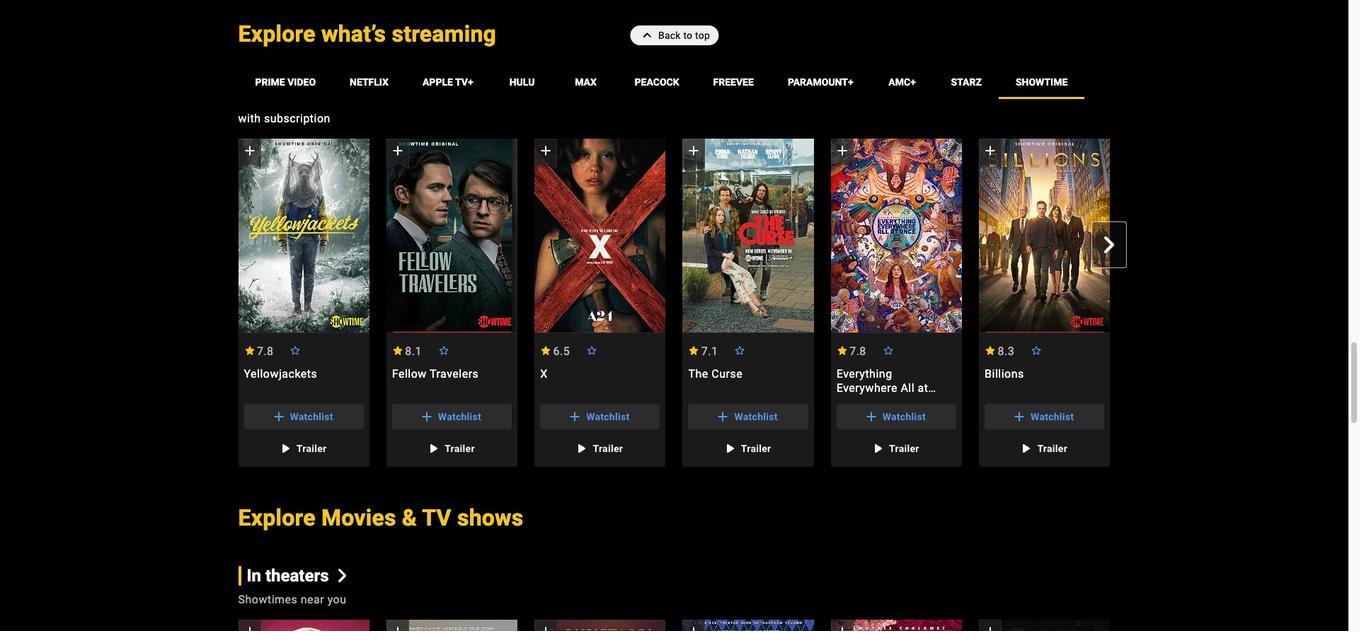 Task type: describe. For each thing, give the bounding box(es) containing it.
with
[[238, 112, 261, 126]]

prime
[[255, 77, 285, 88]]

star inline image for 8.3
[[985, 346, 996, 355]]

at
[[918, 381, 929, 395]]

everything everywhere all at once
[[837, 367, 929, 409]]

to
[[684, 30, 693, 41]]

all
[[901, 381, 915, 395]]

add image for argylle image
[[686, 624, 703, 632]]

the curse
[[689, 367, 743, 381]]

8.1
[[405, 345, 422, 358]]

watchlist button for yellowjackets
[[244, 404, 364, 429]]

the curse image
[[683, 139, 814, 333]]

showtime
[[1016, 77, 1068, 88]]

add image for the boys in the boat image
[[389, 624, 406, 632]]

video
[[288, 77, 316, 88]]

add image for "everything everywhere all at once" image at the right of page
[[834, 142, 851, 159]]

showtimes
[[238, 594, 298, 607]]

play arrow image for the curse
[[721, 440, 738, 457]]

everywhere
[[837, 381, 898, 395]]

trailer for fellow travelers
[[445, 443, 475, 454]]

argylle image
[[683, 621, 814, 632]]

peacock
[[635, 77, 679, 88]]

amc+
[[889, 77, 916, 88]]

star inline image for 7.8
[[837, 346, 848, 355]]

back
[[658, 30, 681, 41]]

watchlist button for everything everywhere all at once
[[837, 404, 957, 429]]

travelers
[[430, 367, 479, 381]]

apple
[[423, 77, 453, 88]]

showtimes near you
[[238, 594, 347, 607]]

starz
[[951, 77, 982, 88]]

group containing 8.3
[[979, 139, 1111, 467]]

theaters
[[265, 566, 329, 586]]

explore what's streaming
[[238, 21, 496, 48]]

paramount+
[[788, 77, 854, 88]]

play arrow image for everywhere
[[870, 440, 887, 457]]

play arrow image for billions
[[1018, 440, 1035, 457]]

trailer for billions
[[1038, 443, 1068, 454]]

shows
[[457, 505, 524, 531]]

star border inline image for 6.5
[[586, 346, 598, 355]]

billions
[[985, 367, 1024, 381]]

7.8 for yellowjackets
[[257, 345, 274, 358]]

with subscription
[[238, 112, 331, 126]]

star border inline image for yellowjackets
[[290, 346, 301, 355]]

fellow travelers
[[392, 367, 479, 381]]

the boys in the boat image
[[386, 621, 518, 632]]

apple tv+
[[423, 77, 473, 88]]

the
[[689, 367, 709, 381]]

everything everywhere all at once image
[[831, 139, 962, 333]]

watchlist for the curse
[[735, 411, 778, 422]]

in theaters link
[[238, 566, 349, 587]]

movies
[[321, 505, 396, 531]]

everything everywhere all at once link
[[831, 367, 962, 409]]

netflix
[[350, 77, 389, 88]]

once
[[837, 396, 864, 409]]

x link
[[535, 367, 666, 396]]

back to top button
[[630, 25, 719, 45]]

fellow travelers link
[[386, 367, 518, 396]]

7.1
[[702, 345, 718, 358]]

star inline image for 7.1
[[689, 346, 700, 355]]

watchlist for everything everywhere all at once
[[883, 411, 926, 422]]

subscription
[[264, 112, 331, 126]]

billions link
[[979, 367, 1111, 396]]

explore movies & tv shows
[[238, 505, 524, 531]]

top
[[695, 30, 710, 41]]

7.8 for everything everywhere all at once
[[850, 345, 867, 358]]

everything
[[837, 367, 893, 381]]

trailer button for x
[[566, 436, 635, 461]]

trailer for x
[[593, 443, 623, 454]]



Task type: locate. For each thing, give the bounding box(es) containing it.
watchlist button down the curse link
[[689, 404, 808, 429]]

tab list
[[238, 65, 1128, 99]]

4 star inline image from the left
[[985, 346, 996, 355]]

star border inline image up everything
[[883, 346, 894, 355]]

freevee
[[713, 77, 754, 88]]

watchlist button for x
[[540, 404, 660, 429]]

star inline image for 6.5
[[540, 346, 552, 355]]

0 horizontal spatial play arrow image
[[425, 440, 442, 457]]

star inline image
[[244, 346, 255, 355], [392, 346, 403, 355], [540, 346, 552, 355], [985, 346, 996, 355]]

watchlist down the fellow travelers link
[[438, 411, 482, 422]]

explore for explore movies & tv shows
[[238, 505, 316, 531]]

star inline image left 8.3
[[985, 346, 996, 355]]

trailer button for yellowjackets
[[270, 436, 338, 461]]

1 star border inline image from the left
[[290, 346, 301, 355]]

5 watchlist from the left
[[883, 411, 926, 422]]

3 star border inline image from the left
[[883, 346, 894, 355]]

play arrow image
[[425, 440, 442, 457], [870, 440, 887, 457]]

3 play arrow image from the left
[[721, 440, 738, 457]]

billions image
[[979, 139, 1111, 333]]

explore up in theaters
[[238, 505, 316, 531]]

play arrow image for x
[[573, 440, 590, 457]]

2 play arrow image from the left
[[870, 440, 887, 457]]

trailer down the fellow travelers link
[[445, 443, 475, 454]]

play arrow image up tv
[[425, 440, 442, 457]]

7.8 up everything
[[850, 345, 867, 358]]

add image inside watchlist button
[[418, 408, 435, 425]]

1 explore from the top
[[238, 21, 316, 48]]

star border inline image right 8.3
[[1031, 346, 1042, 355]]

trailer button for fellow travelers
[[418, 436, 486, 461]]

1 horizontal spatial chevron right inline image
[[1101, 237, 1118, 254]]

trailer button for the curse
[[714, 436, 783, 461]]

trailer for everything everywhere all at once
[[889, 443, 920, 454]]

group
[[221, 139, 1128, 470], [238, 139, 369, 467], [238, 139, 369, 333], [386, 139, 518, 467], [386, 139, 518, 333], [535, 139, 666, 467], [535, 139, 666, 333], [683, 139, 814, 467], [683, 139, 814, 333], [831, 139, 962, 467], [831, 139, 962, 333], [979, 139, 1111, 467], [979, 139, 1111, 333], [238, 621, 369, 632], [386, 621, 518, 632], [535, 621, 666, 632], [683, 621, 814, 632], [831, 621, 962, 632], [979, 621, 1111, 632]]

1 horizontal spatial star border inline image
[[734, 346, 746, 355]]

explore for explore what's streaming
[[238, 21, 316, 48]]

tab list containing prime video
[[238, 65, 1128, 99]]

yellowjackets
[[244, 367, 317, 381]]

0 horizontal spatial 7.8
[[257, 345, 274, 358]]

star inline image for 7.8
[[244, 346, 255, 355]]

3 star border inline image from the left
[[1031, 346, 1042, 355]]

star border inline image for the curse
[[734, 346, 746, 355]]

1 vertical spatial chevron right inline image
[[336, 570, 349, 583]]

star inline image left 8.1
[[392, 346, 403, 355]]

explore
[[238, 21, 316, 48], [238, 505, 316, 531]]

trailer button down the fellow travelers link
[[418, 436, 486, 461]]

1 star inline image from the left
[[689, 346, 700, 355]]

trailer button down the yellowjackets link
[[270, 436, 338, 461]]

trailer button
[[270, 436, 338, 461], [418, 436, 486, 461], [566, 436, 635, 461], [714, 436, 783, 461], [862, 436, 931, 461], [1011, 436, 1079, 461]]

1 watchlist button from the left
[[244, 404, 364, 429]]

play arrow image for yellowjackets
[[277, 440, 294, 457]]

star border inline image right 6.5
[[586, 346, 598, 355]]

8.3
[[998, 345, 1015, 358]]

yellowjackets image
[[238, 139, 369, 333]]

wonka image
[[831, 621, 962, 632]]

play arrow image for travelers
[[425, 440, 442, 457]]

star border inline image up curse
[[734, 346, 746, 355]]

in theaters
[[247, 566, 329, 586]]

6 trailer from the left
[[1038, 443, 1068, 454]]

watchlist button down all
[[837, 404, 957, 429]]

watchlist for x
[[586, 411, 630, 422]]

2 horizontal spatial star border inline image
[[1031, 346, 1042, 355]]

star border inline image
[[290, 346, 301, 355], [734, 346, 746, 355], [883, 346, 894, 355]]

you
[[328, 594, 347, 607]]

3 watchlist button from the left
[[540, 404, 660, 429]]

fellow travelers image
[[386, 139, 518, 333]]

what's
[[321, 21, 386, 48]]

watchlist down x link
[[586, 411, 630, 422]]

add image for mean girls image
[[241, 624, 258, 632]]

0 vertical spatial explore
[[238, 21, 316, 48]]

expand less image
[[639, 25, 658, 45]]

0 horizontal spatial chevron right inline image
[[336, 570, 349, 583]]

1 trailer button from the left
[[270, 436, 338, 461]]

2 play arrow image from the left
[[573, 440, 590, 457]]

trailer for yellowjackets
[[297, 443, 327, 454]]

watchlist for yellowjackets
[[290, 411, 333, 422]]

i.s.s. image
[[979, 621, 1111, 632]]

1 horizontal spatial star border inline image
[[586, 346, 598, 355]]

group containing 8.1
[[386, 139, 518, 467]]

trailer button for everything everywhere all at once
[[862, 436, 931, 461]]

play arrow image down billions link
[[1018, 440, 1035, 457]]

1 watchlist from the left
[[290, 411, 333, 422]]

1 star border inline image from the left
[[438, 346, 449, 355]]

trailer button down billions link
[[1011, 436, 1079, 461]]

1 horizontal spatial 7.8
[[850, 345, 867, 358]]

5 trailer button from the left
[[862, 436, 931, 461]]

streaming
[[392, 21, 496, 48]]

prime video
[[255, 77, 316, 88]]

4 play arrow image from the left
[[1018, 440, 1035, 457]]

play arrow image
[[277, 440, 294, 457], [573, 440, 590, 457], [721, 440, 738, 457], [1018, 440, 1035, 457]]

watchlist for fellow travelers
[[438, 411, 482, 422]]

6 watchlist button from the left
[[985, 404, 1105, 429]]

tv+
[[455, 77, 473, 88]]

add image
[[389, 142, 406, 159], [686, 142, 703, 159], [982, 142, 999, 159], [270, 408, 287, 425], [567, 408, 584, 425], [715, 408, 732, 425], [863, 408, 880, 425], [1011, 408, 1028, 425], [538, 624, 555, 632]]

4 watchlist from the left
[[735, 411, 778, 422]]

the curse link
[[683, 367, 814, 396]]

2 star border inline image from the left
[[586, 346, 598, 355]]

3 trailer from the left
[[593, 443, 623, 454]]

hulu
[[510, 77, 535, 88]]

yellowjackets link
[[238, 367, 369, 396]]

group containing 7.1
[[683, 139, 814, 467]]

trailer down the curse link
[[741, 443, 771, 454]]

watchlist button for billions
[[985, 404, 1105, 429]]

star border inline image for 8.3
[[1031, 346, 1042, 355]]

watchlist button down billions link
[[985, 404, 1105, 429]]

2 watchlist button from the left
[[392, 404, 512, 429]]

add image for the i.s.s. image
[[982, 624, 999, 632]]

star inline image
[[689, 346, 700, 355], [837, 346, 848, 355]]

play arrow image down the yellowjackets link
[[277, 440, 294, 457]]

4 trailer button from the left
[[714, 436, 783, 461]]

watchlist for billions
[[1031, 411, 1074, 422]]

2 trailer from the left
[[445, 443, 475, 454]]

0 horizontal spatial star border inline image
[[290, 346, 301, 355]]

star inline image for 8.1
[[392, 346, 403, 355]]

7.8 up yellowjackets
[[257, 345, 274, 358]]

chevron right inline image inside in theaters link
[[336, 570, 349, 583]]

2 star border inline image from the left
[[734, 346, 746, 355]]

3 watchlist from the left
[[586, 411, 630, 422]]

trailer for the curse
[[741, 443, 771, 454]]

mean girls image
[[238, 621, 369, 632]]

star border inline image up fellow travelers
[[438, 346, 449, 355]]

watchlist button for the curse
[[689, 404, 808, 429]]

2 explore from the top
[[238, 505, 316, 531]]

add image for x image
[[538, 142, 555, 159]]

watchlist down all
[[883, 411, 926, 422]]

watchlist button down the yellowjackets link
[[244, 404, 364, 429]]

1 star inline image from the left
[[244, 346, 255, 355]]

chevron right inline image
[[1101, 237, 1118, 254], [336, 570, 349, 583]]

x image
[[535, 139, 666, 333]]

5 trailer from the left
[[889, 443, 920, 454]]

1 horizontal spatial play arrow image
[[870, 440, 887, 457]]

trailer down all
[[889, 443, 920, 454]]

tv
[[422, 505, 452, 531]]

3 trailer button from the left
[[566, 436, 635, 461]]

star border inline image for 8.1
[[438, 346, 449, 355]]

1 7.8 from the left
[[257, 345, 274, 358]]

star border inline image up yellowjackets
[[290, 346, 301, 355]]

watchlist button for fellow travelers
[[392, 404, 512, 429]]

6 trailer button from the left
[[1011, 436, 1079, 461]]

play arrow image down x link
[[573, 440, 590, 457]]

in
[[247, 566, 261, 586]]

near
[[301, 594, 324, 607]]

trailer button for billions
[[1011, 436, 1079, 461]]

watchlist down the curse link
[[735, 411, 778, 422]]

0 horizontal spatial star inline image
[[689, 346, 700, 355]]

0 horizontal spatial star border inline image
[[438, 346, 449, 355]]

add image for the yellowjackets image
[[241, 142, 258, 159]]

star inline image left 6.5
[[540, 346, 552, 355]]

4 trailer from the left
[[741, 443, 771, 454]]

star border inline image
[[438, 346, 449, 355], [586, 346, 598, 355], [1031, 346, 1042, 355]]

2 star inline image from the left
[[837, 346, 848, 355]]

star inline image up yellowjackets
[[244, 346, 255, 355]]

0 vertical spatial chevron right inline image
[[1101, 237, 1118, 254]]

1 horizontal spatial star inline image
[[837, 346, 848, 355]]

x
[[540, 367, 548, 381]]

1 vertical spatial explore
[[238, 505, 316, 531]]

back to top
[[658, 30, 710, 41]]

watchlist
[[290, 411, 333, 422], [438, 411, 482, 422], [586, 411, 630, 422], [735, 411, 778, 422], [883, 411, 926, 422], [1031, 411, 1074, 422]]

trailer button down the curse link
[[714, 436, 783, 461]]

trailer down the yellowjackets link
[[297, 443, 327, 454]]

star inline image left 7.1
[[689, 346, 700, 355]]

add image for wonka image
[[834, 624, 851, 632]]

watchlist down the yellowjackets link
[[290, 411, 333, 422]]

add image
[[241, 142, 258, 159], [538, 142, 555, 159], [834, 142, 851, 159], [418, 408, 435, 425], [241, 624, 258, 632], [389, 624, 406, 632], [686, 624, 703, 632], [834, 624, 851, 632], [982, 624, 999, 632]]

2 7.8 from the left
[[850, 345, 867, 358]]

2 trailer button from the left
[[418, 436, 486, 461]]

max
[[575, 77, 597, 88]]

watchlist down billions link
[[1031, 411, 1074, 422]]

fellow
[[392, 367, 427, 381]]

trailer button down x link
[[566, 436, 635, 461]]

trailer button down everything everywhere all at once link
[[862, 436, 931, 461]]

curse
[[712, 367, 743, 381]]

play arrow image down everything everywhere all at once
[[870, 440, 887, 457]]

2 horizontal spatial star border inline image
[[883, 346, 894, 355]]

explore up prime
[[238, 21, 316, 48]]

2 watchlist from the left
[[438, 411, 482, 422]]

2 star inline image from the left
[[392, 346, 403, 355]]

5 watchlist button from the left
[[837, 404, 957, 429]]

watchlist button
[[244, 404, 364, 429], [392, 404, 512, 429], [540, 404, 660, 429], [689, 404, 808, 429], [837, 404, 957, 429], [985, 404, 1105, 429]]

6.5
[[553, 345, 570, 358]]

trailer
[[297, 443, 327, 454], [445, 443, 475, 454], [593, 443, 623, 454], [741, 443, 771, 454], [889, 443, 920, 454], [1038, 443, 1068, 454]]

dune: part two image
[[535, 621, 666, 632]]

1 play arrow image from the left
[[277, 440, 294, 457]]

1 trailer from the left
[[297, 443, 327, 454]]

6 watchlist from the left
[[1031, 411, 1074, 422]]

trailer down x link
[[593, 443, 623, 454]]

watchlist button down x link
[[540, 404, 660, 429]]

group containing 6.5
[[535, 139, 666, 467]]

4 watchlist button from the left
[[689, 404, 808, 429]]

3 star inline image from the left
[[540, 346, 552, 355]]

&
[[402, 505, 417, 531]]

1 play arrow image from the left
[[425, 440, 442, 457]]

7.8
[[257, 345, 274, 358], [850, 345, 867, 358]]

watchlist button down the fellow travelers link
[[392, 404, 512, 429]]

play arrow image down the curse link
[[721, 440, 738, 457]]

star inline image up everything
[[837, 346, 848, 355]]

star border inline image for everything everywhere all at once
[[883, 346, 894, 355]]

trailer down billions link
[[1038, 443, 1068, 454]]



Task type: vqa. For each thing, say whether or not it's contained in the screenshot.
first Moved down 2 in ranking 'element' from the bottom of the page
no



